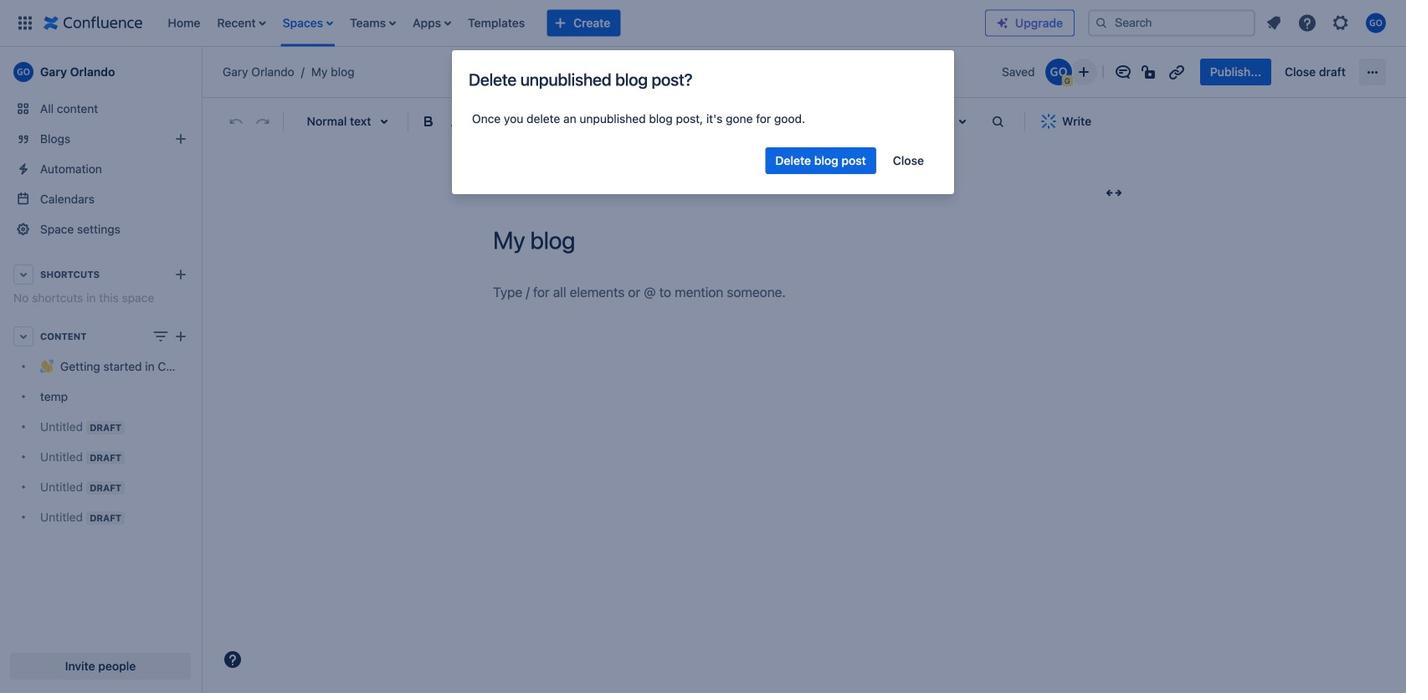 Task type: describe. For each thing, give the bounding box(es) containing it.
Blog post title text field
[[493, 226, 1129, 254]]

italic ⌘i image
[[445, 111, 465, 131]]

1 list item from the left
[[212, 0, 271, 46]]

add image, video, or file image
[[797, 111, 817, 131]]

tree inside space element
[[7, 352, 194, 532]]

bullet list ⌘⇧8 image
[[622, 111, 642, 131]]

create a blog image
[[171, 129, 191, 149]]

settings icon image
[[1331, 13, 1351, 33]]

action item [] image
[[743, 111, 763, 131]]

indent tab image
[[702, 111, 722, 131]]

0 horizontal spatial list
[[159, 0, 985, 46]]

copy link image
[[1167, 62, 1187, 82]]

bold ⌘b image
[[419, 111, 439, 131]]

Search field
[[1088, 10, 1256, 36]]

space element
[[0, 47, 201, 693]]

search image
[[1095, 16, 1108, 30]]

list formating group
[[619, 108, 726, 135]]



Task type: locate. For each thing, give the bounding box(es) containing it.
list
[[159, 0, 985, 46], [1259, 8, 1396, 38]]

numbered list ⌘⇧7 image
[[649, 111, 669, 131]]

global element
[[10, 0, 985, 46]]

None search field
[[1088, 10, 1256, 36]]

list item
[[212, 0, 271, 46], [345, 0, 401, 46]]

group
[[1200, 59, 1356, 85]]

confluence image
[[44, 13, 143, 33], [44, 13, 143, 33]]

2 list item from the left
[[345, 0, 401, 46]]

tree
[[7, 352, 194, 532]]

text formatting group
[[415, 108, 496, 135]]

Main content area, start typing to enter text. text field
[[493, 281, 1129, 304]]

0 horizontal spatial list item
[[212, 0, 271, 46]]

make page full-width image
[[1104, 183, 1124, 203]]

premium image
[[996, 16, 1009, 30]]

banner
[[0, 0, 1406, 47]]

dialog
[[452, 50, 954, 194]]

1 horizontal spatial list
[[1259, 8, 1396, 38]]

link ⌘k image
[[770, 111, 790, 131]]

1 horizontal spatial list item
[[345, 0, 401, 46]]



Task type: vqa. For each thing, say whether or not it's contained in the screenshot.
Numbered list ⌘⇧7 Image
yes



